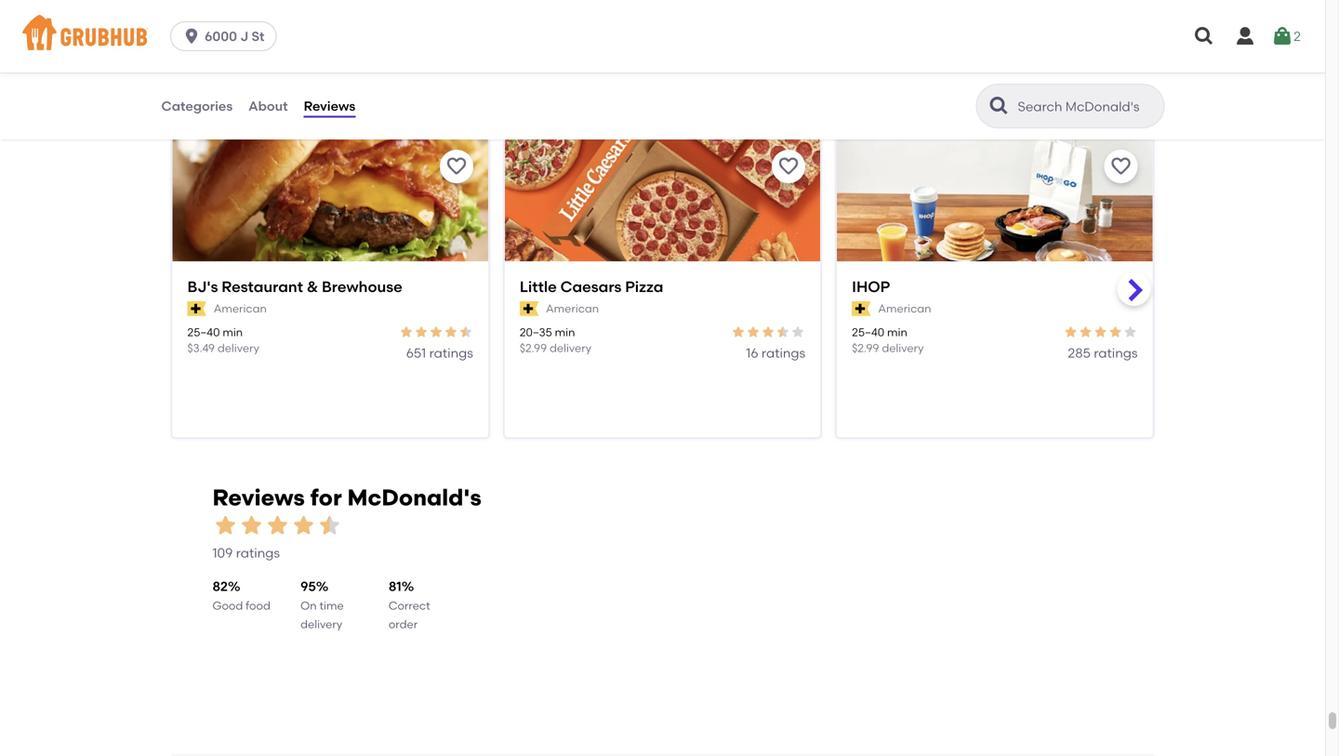 Task type: describe. For each thing, give the bounding box(es) containing it.
save this restaurant image for pizza
[[778, 155, 800, 178]]

bj's restaurant & brewhouse logo image
[[173, 138, 488, 294]]

calories
[[209, 48, 259, 64]]

3 save this restaurant image from the left
[[1110, 155, 1132, 178]]

2 horizontal spatial svg image
[[1234, 25, 1256, 47]]

st
[[252, 28, 265, 44]]

subscription pass image for bj's
[[187, 301, 206, 316]]

your
[[421, 93, 464, 117]]

ihop link
[[852, 276, 1138, 297]]

reviews for reviews
[[304, 98, 355, 114]]

advice,
[[474, 48, 520, 64]]

pizza
[[625, 277, 663, 296]]

reviews button
[[303, 73, 356, 139]]

bj's restaurant & brewhouse link
[[187, 276, 473, 297]]

save this restaurant image for &
[[445, 155, 468, 178]]

6000
[[205, 28, 237, 44]]

95 on time delivery
[[301, 578, 344, 631]]

ihop logo image
[[837, 138, 1153, 294]]

sponsored
[[172, 93, 276, 117]]

about button
[[248, 73, 289, 139]]

$3.49
[[187, 341, 215, 355]]

25–40 for ihop
[[852, 325, 884, 339]]

restaurant
[[222, 277, 303, 296]]

categories
[[161, 98, 233, 114]]

$2.99 for ihop
[[852, 341, 879, 355]]

about
[[248, 98, 288, 114]]

2 button
[[1271, 20, 1301, 53]]

sponsored restaurants in your area
[[172, 93, 514, 117]]

0 vertical spatial for
[[347, 48, 364, 64]]

3 american from the left
[[878, 302, 931, 315]]

2 nutrition from the left
[[737, 48, 790, 64]]

svg image
[[1271, 25, 1294, 47]]

6000 j st button
[[170, 21, 284, 51]]

main navigation navigation
[[0, 0, 1325, 73]]

109
[[212, 545, 233, 561]]

bj's
[[187, 277, 218, 296]]

3 save this restaurant button from the left
[[1104, 150, 1138, 183]]

american for caesars
[[546, 302, 599, 315]]

1 horizontal spatial svg image
[[1193, 25, 1215, 47]]

ratings for ihop
[[1094, 345, 1138, 361]]

bj's restaurant & brewhouse
[[187, 277, 402, 296]]

25–40 for bj's restaurant & brewhouse
[[187, 325, 220, 339]]

additional
[[668, 48, 734, 64]]

20–35
[[520, 325, 552, 339]]

little
[[520, 277, 557, 296]]

day
[[273, 48, 297, 64]]

285
[[1068, 345, 1091, 361]]

brewhouse
[[322, 277, 402, 296]]

restaurants
[[281, 93, 394, 117]]

16 ratings
[[746, 345, 805, 361]]

used
[[313, 48, 343, 64]]

reviews for reviews for mcdonald's
[[212, 484, 305, 511]]

food
[[246, 599, 270, 612]]

6000 j st
[[205, 28, 265, 44]]



Task type: vqa. For each thing, say whether or not it's contained in the screenshot.
'The food was not in front of my door,I had to walk around the building to find it'
no



Task type: locate. For each thing, give the bounding box(es) containing it.
min down restaurant
[[223, 325, 243, 339]]

1 horizontal spatial 25–40
[[852, 325, 884, 339]]

little caesars pizza logo image
[[505, 138, 820, 294]]

1 save this restaurant button from the left
[[440, 150, 473, 183]]

min down ihop
[[887, 325, 907, 339]]

0 horizontal spatial for
[[310, 484, 342, 511]]

0 horizontal spatial american
[[214, 302, 267, 315]]

16
[[746, 345, 758, 361]]

3 subscription pass image from the left
[[852, 301, 871, 316]]

$2.99 for little caesars pizza
[[520, 341, 547, 355]]

svg image
[[1193, 25, 1215, 47], [1234, 25, 1256, 47], [182, 27, 201, 46]]

1 horizontal spatial for
[[347, 48, 364, 64]]

0 vertical spatial reviews
[[304, 98, 355, 114]]

1 horizontal spatial save this restaurant image
[[778, 155, 800, 178]]

american for restaurant
[[214, 302, 267, 315]]

american down restaurant
[[214, 302, 267, 315]]

$2.99 down 20–35
[[520, 341, 547, 355]]

1 subscription pass image from the left
[[187, 301, 206, 316]]

2 $2.99 from the left
[[852, 341, 879, 355]]

0 horizontal spatial svg image
[[182, 27, 201, 46]]

2 horizontal spatial min
[[887, 325, 907, 339]]

0 horizontal spatial subscription pass image
[[187, 301, 206, 316]]

1 min from the left
[[223, 325, 243, 339]]

reviews inside button
[[304, 98, 355, 114]]

is
[[301, 48, 310, 64]]

1 horizontal spatial american
[[546, 302, 599, 315]]

2 american from the left
[[546, 302, 599, 315]]

delivery down time
[[301, 618, 342, 631]]

in
[[399, 93, 416, 117]]

ratings
[[429, 345, 473, 361], [762, 345, 805, 361], [1094, 345, 1138, 361], [236, 545, 280, 561]]

delivery down ihop
[[882, 341, 924, 355]]

a
[[262, 48, 270, 64]]

0 horizontal spatial nutrition
[[418, 48, 471, 64]]

caesars
[[560, 277, 622, 296]]

81
[[389, 578, 401, 594]]

2 min from the left
[[555, 325, 575, 339]]

1 horizontal spatial $2.99
[[852, 341, 879, 355]]

delivery inside 25–40 min $3.49 delivery
[[217, 341, 259, 355]]

little caesars pizza
[[520, 277, 663, 296]]

min for caesars
[[555, 325, 575, 339]]

american down caesars
[[546, 302, 599, 315]]

american up 25–40 min $2.99 delivery on the top of page
[[878, 302, 931, 315]]

651
[[406, 345, 426, 361]]

0 horizontal spatial min
[[223, 325, 243, 339]]

min
[[223, 325, 243, 339], [555, 325, 575, 339], [887, 325, 907, 339]]

ihop
[[852, 277, 890, 296]]

reviews
[[304, 98, 355, 114], [212, 484, 305, 511]]

star icon image
[[399, 324, 414, 339], [414, 324, 429, 339], [429, 324, 443, 339], [443, 324, 458, 339], [458, 324, 473, 339], [458, 324, 473, 339], [731, 324, 746, 339], [746, 324, 761, 339], [761, 324, 776, 339], [776, 324, 791, 339], [776, 324, 791, 339], [791, 324, 805, 339], [1063, 324, 1078, 339], [1078, 324, 1093, 339], [1093, 324, 1108, 339], [1108, 324, 1123, 339], [1123, 324, 1138, 339], [212, 513, 239, 539], [239, 513, 265, 539], [265, 513, 291, 539], [291, 513, 317, 539], [317, 513, 343, 539], [317, 513, 343, 539]]

delivery for ihop
[[882, 341, 924, 355]]

ratings right 651
[[429, 345, 473, 361]]

reviews down used
[[304, 98, 355, 114]]

25–40 min $2.99 delivery
[[852, 325, 924, 355]]

for left mcdonald's
[[310, 484, 342, 511]]

min inside 25–40 min $3.49 delivery
[[223, 325, 243, 339]]

time
[[319, 599, 344, 612]]

subscription pass image down "little"
[[520, 301, 538, 316]]

109 ratings
[[212, 545, 280, 561]]

for right used
[[347, 48, 364, 64]]

1 horizontal spatial subscription pass image
[[520, 301, 538, 316]]

95
[[301, 578, 316, 594]]

nutrition right additional
[[737, 48, 790, 64]]

correct
[[389, 599, 430, 612]]

categories button
[[160, 73, 234, 139]]

2 subscription pass image from the left
[[520, 301, 538, 316]]

0 horizontal spatial $2.99
[[520, 341, 547, 355]]

Search McDonald's search field
[[1016, 98, 1158, 115]]

ratings for bj's restaurant & brewhouse
[[429, 345, 473, 361]]

ratings right 109
[[236, 545, 280, 561]]

2 horizontal spatial save this restaurant image
[[1110, 155, 1132, 178]]

save this restaurant button
[[440, 150, 473, 183], [772, 150, 805, 183], [1104, 150, 1138, 183]]

25–40 up $3.49
[[187, 325, 220, 339]]

82 good food
[[212, 578, 270, 612]]

ratings for little caesars pizza
[[762, 345, 805, 361]]

2
[[1294, 28, 1301, 44]]

delivery down 20–35
[[550, 341, 591, 355]]

1 $2.99 from the left
[[520, 341, 547, 355]]

but
[[523, 48, 545, 64]]

information
[[793, 48, 866, 64]]

1 save this restaurant image from the left
[[445, 155, 468, 178]]

25–40 down ihop
[[852, 325, 884, 339]]

delivery right $3.49
[[217, 341, 259, 355]]

subscription pass image for little
[[520, 301, 538, 316]]

651 ratings
[[406, 345, 473, 361]]

subscription pass image down bj's
[[187, 301, 206, 316]]

1 25–40 from the left
[[187, 325, 220, 339]]

min right 20–35
[[555, 325, 575, 339]]

1 american from the left
[[214, 302, 267, 315]]

1 horizontal spatial min
[[555, 325, 575, 339]]

delivery
[[217, 341, 259, 355], [550, 341, 591, 355], [882, 341, 924, 355], [301, 618, 342, 631]]

delivery inside 95 on time delivery
[[301, 618, 342, 631]]

1 vertical spatial for
[[310, 484, 342, 511]]

3 min from the left
[[887, 325, 907, 339]]

nutrition up your
[[418, 48, 471, 64]]

general
[[367, 48, 415, 64]]

2 horizontal spatial subscription pass image
[[852, 301, 871, 316]]

save this restaurant button for &
[[440, 150, 473, 183]]

25–40 min $3.49 delivery
[[187, 325, 259, 355]]

delivery inside 20–35 min $2.99 delivery
[[550, 341, 591, 355]]

2,000 calories a day is used for general nutrition advice, but calorie needs vary. additional nutrition information
[[172, 48, 869, 64]]

25–40 inside 25–40 min $2.99 delivery
[[852, 325, 884, 339]]

delivery inside 25–40 min $2.99 delivery
[[882, 341, 924, 355]]

$2.99 down ihop
[[852, 341, 879, 355]]

2 save this restaurant button from the left
[[772, 150, 805, 183]]

$2.99 inside 20–35 min $2.99 delivery
[[520, 341, 547, 355]]

2 horizontal spatial save this restaurant button
[[1104, 150, 1138, 183]]

1 horizontal spatial nutrition
[[737, 48, 790, 64]]

0 horizontal spatial 25–40
[[187, 325, 220, 339]]

&
[[307, 277, 318, 296]]

needs
[[594, 48, 633, 64]]

min for restaurant
[[223, 325, 243, 339]]

25–40 inside 25–40 min $3.49 delivery
[[187, 325, 220, 339]]

82
[[212, 578, 228, 594]]

save this restaurant image
[[445, 155, 468, 178], [778, 155, 800, 178], [1110, 155, 1132, 178]]

0 horizontal spatial save this restaurant button
[[440, 150, 473, 183]]

subscription pass image down ihop
[[852, 301, 871, 316]]

25–40
[[187, 325, 220, 339], [852, 325, 884, 339]]

american
[[214, 302, 267, 315], [546, 302, 599, 315], [878, 302, 931, 315]]

mcdonald's
[[347, 484, 481, 511]]

$2.99 inside 25–40 min $2.99 delivery
[[852, 341, 879, 355]]

calorie
[[548, 48, 591, 64]]

ratings right 16
[[762, 345, 805, 361]]

for
[[347, 48, 364, 64], [310, 484, 342, 511]]

1 horizontal spatial save this restaurant button
[[772, 150, 805, 183]]

2 save this restaurant image from the left
[[778, 155, 800, 178]]

search icon image
[[988, 95, 1010, 117]]

0 horizontal spatial save this restaurant image
[[445, 155, 468, 178]]

min inside 25–40 min $2.99 delivery
[[887, 325, 907, 339]]

vary.
[[636, 48, 665, 64]]

good
[[212, 599, 243, 612]]

nutrition
[[418, 48, 471, 64], [737, 48, 790, 64]]

1 nutrition from the left
[[418, 48, 471, 64]]

delivery for bj's restaurant & brewhouse
[[217, 341, 259, 355]]

20–35 min $2.99 delivery
[[520, 325, 591, 355]]

j
[[240, 28, 248, 44]]

on
[[301, 599, 317, 612]]

285 ratings
[[1068, 345, 1138, 361]]

min inside 20–35 min $2.99 delivery
[[555, 325, 575, 339]]

$2.99
[[520, 341, 547, 355], [852, 341, 879, 355]]

2 horizontal spatial american
[[878, 302, 931, 315]]

delivery for little caesars pizza
[[550, 341, 591, 355]]

ratings right 285
[[1094, 345, 1138, 361]]

order
[[389, 618, 418, 631]]

1 vertical spatial reviews
[[212, 484, 305, 511]]

svg image inside 6000 j st button
[[182, 27, 201, 46]]

little caesars pizza link
[[520, 276, 805, 297]]

2,000
[[172, 48, 206, 64]]

81 correct order
[[389, 578, 430, 631]]

save this restaurant button for pizza
[[772, 150, 805, 183]]

area
[[469, 93, 514, 117]]

subscription pass image
[[187, 301, 206, 316], [520, 301, 538, 316], [852, 301, 871, 316]]

2 25–40 from the left
[[852, 325, 884, 339]]

reviews for mcdonald's
[[212, 484, 481, 511]]

reviews up 109 ratings
[[212, 484, 305, 511]]



